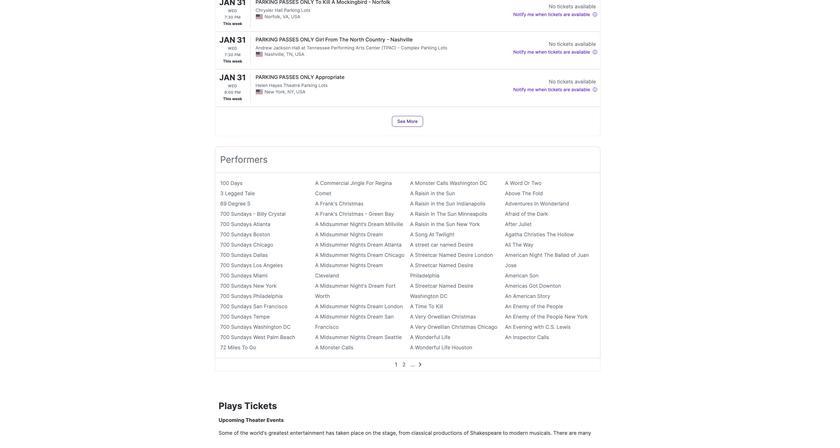 Task type: vqa. For each thing, say whether or not it's contained in the screenshot.
A Song At Twilight link
yes



Task type: locate. For each thing, give the bounding box(es) containing it.
2 7:30 from the top
[[225, 52, 233, 57]]

1 vertical spatial atlanta
[[385, 242, 402, 248]]

sundays for chicago
[[231, 242, 252, 248]]

plays
[[219, 401, 242, 412]]

0 vertical spatial very
[[415, 314, 427, 320]]

in
[[431, 190, 435, 197], [431, 201, 435, 207], [431, 221, 435, 228], [334, 438, 338, 439]]

0 horizontal spatial philadelphia
[[253, 293, 283, 300]]

parking up helen
[[256, 74, 278, 80]]

london for a streetcar named desire london
[[475, 252, 493, 259]]

11 sundays from the top
[[231, 314, 252, 320]]

atlanta up boston
[[253, 221, 271, 228]]

jan inside jan 31 wed 7:30 pm this week
[[220, 35, 235, 45]]

sundays down 700 sundays tempe link
[[231, 324, 252, 331]]

5 700 from the top
[[220, 252, 230, 259]]

0 vertical spatial frank's
[[320, 201, 338, 207]]

available
[[575, 3, 597, 10], [572, 12, 591, 17], [575, 41, 597, 47], [572, 49, 591, 55], [575, 78, 597, 85], [572, 87, 591, 92]]

wed inside jan 31 wed 7:30 pm this week
[[228, 46, 237, 51]]

2 vertical spatial notify me when tickets are available
[[514, 87, 591, 92]]

dream for fort
[[369, 283, 385, 289]]

sundays for miami
[[231, 273, 252, 279]]

to for go
[[242, 345, 248, 351]]

an enemy of the people
[[506, 304, 564, 310]]

wide
[[496, 438, 508, 439]]

the inside some of the world's greatest entertainment has taken place on the stage, from classical productions of shakespeare to modern musicals. there are many different and creative productions taking place in theaters around the world. the only problem with having such a wide variety of spectacular shows t
[[405, 438, 415, 439]]

700 sundays philadelphia link
[[220, 293, 283, 300]]

of up different
[[234, 430, 239, 437]]

1 tooltip image from the top
[[593, 50, 598, 55]]

0 horizontal spatial to
[[242, 345, 248, 351]]

2 sundays from the top
[[231, 221, 252, 228]]

of down modern
[[527, 438, 532, 439]]

dream for cleveland
[[368, 262, 383, 269]]

hall up norfolk, va, usa
[[275, 7, 283, 13]]

the up 'an evening with c.s. lewis' link
[[538, 314, 546, 320]]

orwellian down kill
[[428, 314, 450, 320]]

pm for parking passes only appropriate
[[235, 90, 241, 95]]

named for london
[[439, 252, 457, 259]]

new down the minneapolis
[[457, 221, 468, 228]]

1 vertical spatial very
[[415, 324, 427, 331]]

a raisin in the sun link
[[410, 190, 456, 197]]

passes for appropriate
[[279, 74, 299, 80]]

0 vertical spatial monster
[[415, 180, 436, 187]]

wed
[[228, 8, 237, 13], [228, 46, 237, 51], [228, 84, 237, 88]]

only up the theatre
[[300, 74, 314, 80]]

passes up jackson
[[279, 36, 299, 43]]

nights down a midsummer night's dream fort worth
[[350, 304, 366, 310]]

passes
[[279, 36, 299, 43], [279, 74, 299, 80]]

nights inside a midsummer nights dream san francisco
[[350, 314, 366, 320]]

orwellian for a very orwellian christmas
[[428, 314, 450, 320]]

2 named from the top
[[439, 262, 457, 269]]

2 vertical spatial us national flag image
[[256, 89, 263, 95]]

wed for parking passes only appropriate
[[228, 84, 237, 88]]

3 legged tale link
[[220, 190, 255, 197]]

a monster calls washington dc link
[[410, 180, 488, 187]]

the down "stage,"
[[380, 438, 388, 439]]

2 jan from the top
[[220, 73, 235, 82]]

2 week from the top
[[232, 59, 242, 64]]

passes for girl
[[279, 36, 299, 43]]

to for kill
[[429, 304, 435, 310]]

a commercial jingle for regina comet
[[315, 180, 392, 197]]

1 vertical spatial san
[[385, 314, 394, 320]]

2 vertical spatial named
[[439, 283, 457, 289]]

an inspector calls
[[506, 334, 550, 341]]

this inside jan 31 wed 7:30 pm this week
[[223, 59, 231, 64]]

2 people from the top
[[547, 314, 564, 320]]

4 midsummer from the top
[[320, 252, 349, 259]]

2 an from the top
[[506, 304, 512, 310]]

1 horizontal spatial with
[[534, 324, 544, 331]]

christmas up a frank's christmas - green bay
[[339, 201, 364, 207]]

a streetcar named desire washington dc
[[410, 283, 474, 300]]

a inside a streetcar named desire philadelphia
[[410, 262, 414, 269]]

dream down a midsummer nights dream london link
[[368, 314, 383, 320]]

1 wed from the top
[[228, 8, 237, 13]]

frank's for a frank's christmas
[[320, 201, 338, 207]]

700 sundays boston link
[[220, 232, 270, 238]]

the
[[339, 36, 349, 43], [522, 190, 532, 197], [437, 211, 446, 217], [547, 232, 557, 238], [513, 242, 522, 248], [544, 252, 554, 259], [405, 438, 415, 439]]

midsummer for a midsummer night's dream fort worth
[[320, 283, 349, 289]]

700 sundays miami link
[[220, 273, 268, 279]]

americas
[[506, 283, 528, 289]]

1 vertical spatial named
[[439, 262, 457, 269]]

american down all the way
[[506, 252, 528, 259]]

york for an enemy of the people new york
[[578, 314, 588, 320]]

2 vertical spatial lots
[[319, 83, 328, 88]]

va,
[[283, 14, 290, 19]]

3 notify from the top
[[514, 87, 527, 92]]

700 for 700 sundays tempe
[[220, 314, 230, 320]]

parking up the va,
[[284, 7, 300, 13]]

0 vertical spatial york
[[470, 221, 480, 228]]

2 vertical spatial parking
[[302, 83, 318, 88]]

the down or
[[522, 190, 532, 197]]

1 vertical spatial 31
[[237, 73, 246, 82]]

0 horizontal spatial san
[[253, 304, 263, 310]]

12 700 from the top
[[220, 324, 230, 331]]

1 vertical spatial orwellian
[[428, 324, 450, 331]]

0 vertical spatial life
[[442, 334, 451, 341]]

dream left fort at the bottom of page
[[369, 283, 385, 289]]

kill
[[436, 304, 443, 310]]

a very orwellian christmas chicago link
[[410, 324, 498, 331]]

the up performing
[[339, 36, 349, 43]]

0 vertical spatial calls
[[437, 180, 449, 187]]

tooltip image
[[593, 12, 598, 17]]

a for a midsummer nights dream london
[[315, 304, 319, 310]]

are for wed 7:30 pm this week
[[564, 12, 571, 17]]

3 notify me when tickets are available button from the top
[[514, 86, 598, 93]]

2 parking from the top
[[256, 74, 278, 80]]

an for an inspector calls
[[506, 334, 512, 341]]

0 vertical spatial lots
[[301, 7, 311, 13]]

hollow
[[558, 232, 574, 238]]

dream for millville
[[368, 221, 384, 228]]

700 for 700 sundays dallas
[[220, 252, 230, 259]]

2 nights from the top
[[350, 242, 366, 248]]

american night the ballad of juan jose
[[506, 252, 590, 269]]

13 sundays from the top
[[231, 334, 252, 341]]

dream inside a midsummer nights dream cleveland
[[368, 262, 383, 269]]

christmas up a very orwellian christmas chicago link in the right bottom of the page
[[452, 314, 476, 320]]

nights down a midsummer nights dream chicago at the left bottom
[[350, 262, 366, 269]]

1 vertical spatial monster
[[320, 345, 340, 351]]

jose
[[506, 262, 517, 269]]

washington inside a streetcar named desire washington dc
[[410, 293, 439, 300]]

0 horizontal spatial london
[[385, 304, 403, 310]]

1 vertical spatial us national flag image
[[256, 52, 263, 57]]

tooltip image
[[593, 50, 598, 55], [593, 87, 598, 92]]

san up seattle
[[385, 314, 394, 320]]

700 for 700 sundays west palm beach
[[220, 334, 230, 341]]

hall left at in the left of the page
[[292, 45, 300, 50]]

4 700 from the top
[[220, 242, 230, 248]]

midsummer inside a midsummer nights dream cleveland
[[320, 262, 349, 269]]

raisin for a raisin in the sun indianapolis
[[415, 201, 430, 207]]

1 vertical spatial with
[[449, 438, 460, 439]]

american inside american night the ballad of juan jose
[[506, 252, 528, 259]]

pm for parking passes only girl from the north country - nashville
[[235, 52, 241, 57]]

1 vertical spatial washington
[[410, 293, 439, 300]]

week up jan 31 wed 7:30 pm this week
[[232, 21, 242, 26]]

pm inside wed 7:30 pm this week
[[235, 15, 241, 20]]

1 vertical spatial wed
[[228, 46, 237, 51]]

parking down parking passes only appropriate
[[302, 83, 318, 88]]

6 sundays from the top
[[231, 262, 252, 269]]

2 no from the top
[[549, 41, 556, 47]]

productions up problem
[[434, 430, 463, 437]]

1 31 from the top
[[237, 35, 246, 45]]

streetcar inside a streetcar named desire philadelphia
[[415, 262, 438, 269]]

an left inspector
[[506, 334, 512, 341]]

week inside jan 31 wed 8:00 pm this week
[[232, 96, 242, 101]]

31 inside jan 31 wed 7:30 pm this week
[[237, 35, 246, 45]]

1 horizontal spatial london
[[475, 252, 493, 259]]

a for a raisin in the sun
[[410, 190, 414, 197]]

san up tempe at the bottom left
[[253, 304, 263, 310]]

midsummer for a midsummer nights dream seattle
[[320, 334, 349, 341]]

3 wed from the top
[[228, 84, 237, 88]]

1 people from the top
[[547, 304, 564, 310]]

a for a streetcar named desire philadelphia
[[410, 262, 414, 269]]

1 horizontal spatial atlanta
[[385, 242, 402, 248]]

people up the c.s.
[[547, 314, 564, 320]]

1 enemy from the top
[[513, 304, 530, 310]]

with left having at the right bottom of page
[[449, 438, 460, 439]]

sundays for dallas
[[231, 252, 252, 259]]

country
[[366, 36, 386, 43]]

0 vertical spatial chicago
[[253, 242, 273, 248]]

1 vertical spatial notify me when tickets are available
[[514, 49, 591, 55]]

francisco inside a midsummer nights dream san francisco
[[315, 324, 339, 331]]

2 when from the top
[[536, 49, 547, 55]]

5 midsummer from the top
[[320, 262, 349, 269]]

life left houston
[[442, 345, 451, 351]]

2 vertical spatial streetcar
[[415, 283, 438, 289]]

5 sundays from the top
[[231, 252, 252, 259]]

dc up kill
[[440, 293, 448, 300]]

0 vertical spatial to
[[429, 304, 435, 310]]

700 sundays los angeles link
[[220, 262, 283, 269]]

1 very from the top
[[415, 314, 427, 320]]

this up jan 31 wed 7:30 pm this week
[[223, 21, 231, 26]]

tooltip image for parking passes only girl from the north country - nashville
[[593, 50, 598, 55]]

named inside a streetcar named desire washington dc
[[439, 283, 457, 289]]

named down named on the bottom right
[[439, 252, 457, 259]]

2 raisin from the top
[[415, 201, 430, 207]]

jingle
[[351, 180, 365, 187]]

7 700 from the top
[[220, 273, 230, 279]]

dream down 'green'
[[368, 221, 384, 228]]

this down the 8:00
[[223, 96, 231, 101]]

1 vertical spatial streetcar
[[415, 262, 438, 269]]

francisco up a monster calls
[[315, 324, 339, 331]]

2 me from the top
[[528, 49, 534, 55]]

2 horizontal spatial parking
[[421, 45, 437, 50]]

2 31 from the top
[[237, 73, 246, 82]]

miami
[[253, 273, 268, 279]]

1 vertical spatial 7:30
[[225, 52, 233, 57]]

wonderful
[[415, 334, 440, 341], [415, 345, 440, 351]]

1 horizontal spatial in
[[535, 201, 539, 207]]

700 sundays dallas
[[220, 252, 268, 259]]

3 us national flag image from the top
[[256, 89, 263, 95]]

orwellian down the a very orwellian christmas
[[428, 324, 450, 331]]

0 vertical spatial people
[[547, 304, 564, 310]]

enemy
[[513, 304, 530, 310], [513, 314, 530, 320]]

sundays for -
[[231, 211, 252, 217]]

tickets
[[245, 401, 277, 412]]

nights down the night's
[[350, 232, 366, 238]]

a for a monster calls washington dc
[[410, 180, 414, 187]]

enemy down an american story link
[[513, 304, 530, 310]]

2 700 from the top
[[220, 221, 230, 228]]

0 horizontal spatial lots
[[301, 7, 311, 13]]

2 frank's from the top
[[320, 211, 338, 217]]

0 vertical spatial francisco
[[264, 304, 288, 310]]

desire down a streetcar named desire london link
[[458, 262, 474, 269]]

0 vertical spatial streetcar
[[415, 252, 438, 259]]

2 vertical spatial me
[[528, 87, 534, 92]]

a inside the a commercial jingle for regina comet
[[315, 180, 319, 187]]

inspector
[[513, 334, 536, 341]]

a for a commercial jingle for regina comet
[[315, 180, 319, 187]]

1 vertical spatial philadelphia
[[253, 293, 283, 300]]

3 no tickets available from the top
[[549, 78, 597, 85]]

wonderful down "a wonderful life" link
[[415, 345, 440, 351]]

monster for a monster calls washington dc
[[415, 180, 436, 187]]

problem
[[428, 438, 448, 439]]

7:30 inside wed 7:30 pm this week
[[225, 15, 233, 20]]

dream for atlanta
[[368, 242, 383, 248]]

dream up a midsummer nights dream chicago at the left bottom
[[368, 242, 383, 248]]

4 raisin from the top
[[415, 221, 430, 228]]

jan inside jan 31 wed 8:00 pm this week
[[220, 73, 235, 82]]

a raisin in the sun
[[410, 190, 456, 197]]

0 vertical spatial productions
[[434, 430, 463, 437]]

an
[[506, 293, 512, 300], [506, 304, 512, 310], [506, 314, 512, 320], [506, 324, 512, 331], [506, 334, 512, 341]]

8 midsummer from the top
[[320, 314, 349, 320]]

desire inside a streetcar named desire washington dc
[[458, 283, 474, 289]]

1 frank's from the top
[[320, 201, 338, 207]]

wed 7:30 pm this week
[[223, 8, 242, 26]]

a streetcar named desire washington dc link
[[410, 283, 474, 300]]

this inside jan 31 wed 8:00 pm this week
[[223, 96, 231, 101]]

nights down the a midsummer nights dream london
[[350, 314, 366, 320]]

sundays up 700 sundays miami link
[[231, 262, 252, 269]]

the inside american night the ballad of juan jose
[[544, 252, 554, 259]]

0 vertical spatial named
[[439, 252, 457, 259]]

usa down at in the left of the page
[[295, 51, 305, 57]]

a street car named desire
[[410, 242, 474, 248]]

fold
[[533, 190, 543, 197]]

an left evening
[[506, 324, 512, 331]]

tickets
[[558, 3, 574, 10], [549, 12, 563, 17], [558, 41, 574, 47], [549, 49, 563, 55], [558, 78, 574, 85], [549, 87, 563, 92]]

1 only from the top
[[300, 36, 314, 43]]

in down fold
[[535, 201, 539, 207]]

2 life from the top
[[442, 345, 451, 351]]

7 sundays from the top
[[231, 273, 252, 279]]

0 horizontal spatial parking
[[284, 7, 300, 13]]

1 wonderful from the top
[[415, 334, 440, 341]]

0 vertical spatial this
[[223, 21, 231, 26]]

jan up the 8:00
[[220, 73, 235, 82]]

washington up 'palm'
[[253, 324, 282, 331]]

0 vertical spatial us national flag image
[[256, 14, 263, 19]]

1 life from the top
[[442, 334, 451, 341]]

frank's down a frank's christmas
[[320, 211, 338, 217]]

midsummer for a midsummer nights dream san francisco
[[320, 314, 349, 320]]

dream left seattle
[[368, 334, 383, 341]]

2 passes from the top
[[279, 74, 299, 80]]

1 an from the top
[[506, 293, 512, 300]]

wed left andrew
[[228, 46, 237, 51]]

americas got downton link
[[506, 283, 562, 289]]

sundays up "72 miles to go"
[[231, 334, 252, 341]]

a for a street car named desire
[[410, 242, 414, 248]]

raisin for a raisin in the sun minneapolis
[[415, 211, 430, 217]]

1 named from the top
[[439, 252, 457, 259]]

us national flag image down 'chrysler'
[[256, 14, 263, 19]]

midsummer for a midsummer nights dream
[[320, 232, 349, 238]]

midsummer inside a midsummer night's dream fort worth
[[320, 283, 349, 289]]

2 this from the top
[[223, 59, 231, 64]]

tale
[[245, 190, 255, 197]]

3 streetcar from the top
[[415, 283, 438, 289]]

pm inside jan 31 wed 8:00 pm this week
[[235, 90, 241, 95]]

10 sundays from the top
[[231, 304, 252, 310]]

us national flag image
[[256, 14, 263, 19], [256, 52, 263, 57], [256, 89, 263, 95]]

2 vertical spatial this
[[223, 96, 231, 101]]

nights for seattle
[[350, 334, 366, 341]]

sun for minneapolis
[[448, 211, 457, 217]]

sun
[[446, 190, 456, 197], [446, 201, 456, 207], [448, 211, 457, 217], [446, 221, 456, 228]]

ny,
[[288, 89, 295, 95]]

12 sundays from the top
[[231, 324, 252, 331]]

midsummer for a midsummer nights dream cleveland
[[320, 262, 349, 269]]

sun down a raisin in the sun indianapolis 'link'
[[448, 211, 457, 217]]

a midsummer nights dream seattle link
[[315, 334, 402, 341]]

only
[[300, 36, 314, 43], [300, 74, 314, 80]]

a midsummer nights dream atlanta link
[[315, 242, 402, 248]]

sundays down 700 sundays miami
[[231, 283, 252, 289]]

1 vertical spatial parking
[[256, 74, 278, 80]]

productions
[[434, 430, 463, 437], [272, 438, 301, 439]]

0 vertical spatial when
[[536, 12, 547, 17]]

1 700 from the top
[[220, 211, 230, 217]]

week inside jan 31 wed 7:30 pm this week
[[232, 59, 242, 64]]

tennessee
[[307, 45, 330, 50]]

sundays down 700 sundays san francisco
[[231, 314, 252, 320]]

theater
[[246, 417, 266, 424]]

jan down wed 7:30 pm this week
[[220, 35, 235, 45]]

3 no from the top
[[549, 78, 556, 85]]

0 vertical spatial notify me when tickets are available
[[514, 12, 591, 17]]

a very orwellian christmas link
[[410, 314, 476, 320]]

8 sundays from the top
[[231, 283, 252, 289]]

2 vertical spatial when
[[536, 87, 547, 92]]

york
[[470, 221, 480, 228], [266, 283, 277, 289], [578, 314, 588, 320]]

a inside a midsummer nights dream san francisco
[[315, 314, 319, 320]]

1 vertical spatial american
[[506, 273, 528, 279]]

sundays up 700 sundays dallas 'link'
[[231, 242, 252, 248]]

4 sundays from the top
[[231, 242, 252, 248]]

1 horizontal spatial monster
[[415, 180, 436, 187]]

a raisin in the sun new york link
[[410, 221, 480, 228]]

1 vertical spatial notify me when tickets are available button
[[514, 48, 598, 56]]

a frank's christmas - green bay link
[[315, 211, 394, 217]]

crystal
[[269, 211, 286, 217]]

parking
[[284, 7, 300, 13], [421, 45, 437, 50], [302, 83, 318, 88]]

0 vertical spatial passes
[[279, 36, 299, 43]]

700
[[220, 211, 230, 217], [220, 221, 230, 228], [220, 232, 230, 238], [220, 242, 230, 248], [220, 252, 230, 259], [220, 262, 230, 269], [220, 273, 230, 279], [220, 283, 230, 289], [220, 293, 230, 300], [220, 304, 230, 310], [220, 314, 230, 320], [220, 324, 230, 331], [220, 334, 230, 341]]

an evening with c.s. lewis link
[[506, 324, 571, 331]]

7 nights from the top
[[350, 334, 366, 341]]

5 nights from the top
[[350, 304, 366, 310]]

sundays for los
[[231, 262, 252, 269]]

sun for new
[[446, 221, 456, 228]]

midsummer inside a midsummer nights dream san francisco
[[320, 314, 349, 320]]

2 horizontal spatial lots
[[438, 45, 448, 50]]

this up jan 31 wed 8:00 pm this week at the top
[[223, 59, 231, 64]]

a for a time to kill
[[410, 304, 414, 310]]

chrysler hall parking lots
[[256, 7, 311, 13]]

a inside a streetcar named desire washington dc
[[410, 283, 414, 289]]

700 for 700 sundays new york
[[220, 283, 230, 289]]

1 jan from the top
[[220, 35, 235, 45]]

a inside a midsummer nights dream cleveland
[[315, 262, 319, 269]]

desire
[[458, 242, 474, 248], [458, 252, 474, 259], [458, 262, 474, 269], [458, 283, 474, 289]]

a commercial jingle for regina comet link
[[315, 180, 392, 197]]

0 vertical spatial wed
[[228, 8, 237, 13]]

nights
[[350, 232, 366, 238], [350, 242, 366, 248], [350, 252, 366, 259], [350, 262, 366, 269], [350, 304, 366, 310], [350, 314, 366, 320], [350, 334, 366, 341]]

midsummer for a midsummer nights dream chicago
[[320, 252, 349, 259]]

named inside a streetcar named desire philadelphia
[[439, 262, 457, 269]]

a for a midsummer nights dream seattle
[[315, 334, 319, 341]]

a for a frank's christmas - green bay
[[315, 211, 319, 217]]

wed inside jan 31 wed 8:00 pm this week
[[228, 84, 237, 88]]

0 vertical spatial notify
[[514, 12, 527, 17]]

the down a raisin in the sun
[[437, 201, 445, 207]]

2 notify me when tickets are available button from the top
[[514, 48, 598, 56]]

this inside wed 7:30 pm this week
[[223, 21, 231, 26]]

a for a midsummer night's dream fort worth
[[315, 283, 319, 289]]

dream inside a midsummer night's dream fort worth
[[369, 283, 385, 289]]

desire inside a streetcar named desire philadelphia
[[458, 262, 474, 269]]

8 700 from the top
[[220, 283, 230, 289]]

place down 'has'
[[319, 438, 332, 439]]

700 sundays chicago link
[[220, 242, 273, 248]]

0 horizontal spatial calls
[[342, 345, 354, 351]]

1 this from the top
[[223, 21, 231, 26]]

a inside a midsummer night's dream fort worth
[[315, 283, 319, 289]]

1 vertical spatial pm
[[235, 52, 241, 57]]

2 vertical spatial chicago
[[478, 324, 498, 331]]

0 vertical spatial no
[[549, 3, 556, 10]]

1 vertical spatial wonderful
[[415, 345, 440, 351]]

1 vertical spatial notify
[[514, 49, 527, 55]]

1 vertical spatial frank's
[[320, 211, 338, 217]]

1 7:30 from the top
[[225, 15, 233, 20]]

productions down greatest
[[272, 438, 301, 439]]

1 vertical spatial week
[[232, 59, 242, 64]]

dream down a midsummer nights dream chicago at the left bottom
[[368, 262, 383, 269]]

nights up a midsummer nights dream chicago at the left bottom
[[350, 242, 366, 248]]

1 streetcar from the top
[[415, 252, 438, 259]]

chicago
[[253, 242, 273, 248], [385, 252, 405, 259], [478, 324, 498, 331]]

very down time
[[415, 314, 427, 320]]

the right the on
[[373, 430, 381, 437]]

week inside wed 7:30 pm this week
[[232, 21, 242, 26]]

1 week from the top
[[232, 21, 242, 26]]

0 horizontal spatial chicago
[[253, 242, 273, 248]]

boston
[[253, 232, 270, 238]]

2 midsummer from the top
[[320, 232, 349, 238]]

10 700 from the top
[[220, 304, 230, 310]]

with inside some of the world's greatest entertainment has taken place on the stage, from classical productions of shakespeare to modern musicals. there are many different and creative productions taking place in theaters around the world. the only problem with having such a wide variety of spectacular shows t
[[449, 438, 460, 439]]

sundays up 700 sundays new york link
[[231, 273, 252, 279]]

this for parking passes only appropriate
[[223, 96, 231, 101]]

week up jan 31 wed 8:00 pm this week at the top
[[232, 59, 242, 64]]

2 vertical spatial notify
[[514, 87, 527, 92]]

3 sundays from the top
[[231, 232, 252, 238]]

3 this from the top
[[223, 96, 231, 101]]

calls for a monster calls washington dc
[[437, 180, 449, 187]]

1 raisin from the top
[[415, 190, 430, 197]]

700 for 700 sundays boston
[[220, 232, 230, 238]]

700 sundays atlanta
[[220, 221, 271, 228]]

3 nights from the top
[[350, 252, 366, 259]]

2 only from the top
[[300, 74, 314, 80]]

0 vertical spatial wonderful
[[415, 334, 440, 341]]

1 vertical spatial this
[[223, 59, 231, 64]]

miles
[[228, 345, 241, 351]]

1 vertical spatial jan
[[220, 73, 235, 82]]

2
[[403, 362, 406, 368]]

2 very from the top
[[415, 324, 427, 331]]

dream inside a midsummer nights dream san francisco
[[368, 314, 383, 320]]

frank's down comet
[[320, 201, 338, 207]]

us national flag image for parking passes only appropriate
[[256, 89, 263, 95]]

nights for cleveland
[[350, 262, 366, 269]]

1 sundays from the top
[[231, 211, 252, 217]]

a for a midsummer nights dream
[[315, 232, 319, 238]]

sundays for boston
[[231, 232, 252, 238]]

2 tooltip image from the top
[[593, 87, 598, 92]]

the right night
[[544, 252, 554, 259]]

nights for london
[[350, 304, 366, 310]]

a for a streetcar named desire washington dc
[[410, 283, 414, 289]]

1 vertical spatial dc
[[440, 293, 448, 300]]

1 horizontal spatial productions
[[434, 430, 463, 437]]

1 parking from the top
[[256, 36, 278, 43]]

a for a raisin in the sun minneapolis
[[410, 211, 414, 217]]

2 vertical spatial pm
[[235, 90, 241, 95]]

to left go
[[242, 345, 248, 351]]

sundays down the 700 sundays atlanta link at bottom
[[231, 232, 252, 238]]

0 horizontal spatial productions
[[272, 438, 301, 439]]

1 horizontal spatial to
[[429, 304, 435, 310]]

usa for 7:30
[[291, 14, 301, 19]]

2 orwellian from the top
[[428, 324, 450, 331]]

wed up the 8:00
[[228, 84, 237, 88]]

3 named from the top
[[439, 283, 457, 289]]

calls down a midsummer nights dream seattle
[[342, 345, 354, 351]]

0 vertical spatial orwellian
[[428, 314, 450, 320]]

0 vertical spatial dc
[[480, 180, 488, 187]]

sundays down 700 sundays new york link
[[231, 293, 252, 300]]

of inside american night the ballad of juan jose
[[571, 252, 576, 259]]

(tpac)
[[382, 45, 397, 50]]

christmas up the night's
[[339, 211, 364, 217]]

a frank's christmas - green bay
[[315, 211, 394, 217]]

3 raisin from the top
[[415, 211, 430, 217]]

pm inside jan 31 wed 7:30 pm this week
[[235, 52, 241, 57]]

2 wed from the top
[[228, 46, 237, 51]]

named for philadelphia
[[439, 262, 457, 269]]

week for parking passes only girl from the north country - nashville
[[232, 59, 242, 64]]

6 nights from the top
[[350, 314, 366, 320]]

1 horizontal spatial hall
[[292, 45, 300, 50]]

life for a wonderful life houston
[[442, 345, 451, 351]]

1 horizontal spatial parking
[[302, 83, 318, 88]]

3 midsummer from the top
[[320, 242, 349, 248]]

notify me when tickets are available for parking passes only girl from the north country - nashville
[[514, 49, 591, 55]]

1 horizontal spatial francisco
[[315, 324, 339, 331]]

1 notify me when tickets are available button from the top
[[514, 10, 598, 18]]

0 horizontal spatial with
[[449, 438, 460, 439]]

wonderful for a wonderful life houston
[[415, 345, 440, 351]]

west
[[253, 334, 266, 341]]

nights down a midsummer nights dream atlanta link at the left of the page
[[350, 252, 366, 259]]

usa right the va,
[[291, 14, 301, 19]]

1 horizontal spatial san
[[385, 314, 394, 320]]

a midsummer nights dream london
[[315, 304, 403, 310]]

this for parking passes only girl from the north country - nashville
[[223, 59, 231, 64]]

dream down a midsummer night's dream fort worth
[[368, 304, 383, 310]]

the down from at the bottom
[[405, 438, 415, 439]]

parking up andrew
[[256, 36, 278, 43]]

after
[[506, 221, 518, 228]]

american for american night the ballad of juan jose
[[506, 252, 528, 259]]

enemy up evening
[[513, 314, 530, 320]]

0 vertical spatial usa
[[291, 14, 301, 19]]

downton
[[540, 283, 562, 289]]

2 desire from the top
[[458, 252, 474, 259]]

street
[[415, 242, 430, 248]]

a for a song at twilight
[[410, 232, 414, 238]]

1 horizontal spatial york
[[470, 221, 480, 228]]

dc up the indianapolis
[[480, 180, 488, 187]]

new
[[265, 89, 274, 95], [457, 221, 468, 228], [253, 283, 265, 289], [565, 314, 576, 320]]

0 vertical spatial enemy
[[513, 304, 530, 310]]

in down 'has'
[[334, 438, 338, 439]]

3 legged tale
[[220, 190, 255, 197]]

2 wonderful from the top
[[415, 345, 440, 351]]

2 no tickets available from the top
[[549, 41, 597, 47]]

0 vertical spatial london
[[475, 252, 493, 259]]

1 vertical spatial calls
[[538, 334, 550, 341]]

72 miles to go
[[220, 345, 256, 351]]

greatest
[[269, 430, 289, 437]]

0 vertical spatial 7:30
[[225, 15, 233, 20]]

very up a wonderful life
[[415, 324, 427, 331]]

5 an from the top
[[506, 334, 512, 341]]

700 sundays tempe
[[220, 314, 270, 320]]

an down an american story link
[[506, 304, 512, 310]]

2 streetcar from the top
[[415, 262, 438, 269]]

philadelphia up a streetcar named desire washington dc link
[[410, 273, 440, 279]]

1 passes from the top
[[279, 36, 299, 43]]

700 sundays new york
[[220, 283, 277, 289]]

3 an from the top
[[506, 314, 512, 320]]

streetcar inside a streetcar named desire washington dc
[[415, 283, 438, 289]]

us national flag image down andrew
[[256, 52, 263, 57]]

0 horizontal spatial in
[[431, 211, 436, 217]]

streetcar for a streetcar named desire philadelphia
[[415, 262, 438, 269]]

nashville,
[[265, 51, 285, 57]]

nights inside a midsummer nights dream cleveland
[[350, 262, 366, 269]]

a streetcar named desire philadelphia link
[[410, 262, 474, 279]]

wonderful for a wonderful life
[[415, 334, 440, 341]]

31 inside jan 31 wed 8:00 pm this week
[[237, 73, 246, 82]]

9 700 from the top
[[220, 293, 230, 300]]

nights for chicago
[[350, 252, 366, 259]]

a frank's christmas
[[315, 201, 364, 207]]

3 when from the top
[[536, 87, 547, 92]]

3 desire from the top
[[458, 262, 474, 269]]

atlanta down millville at the left bottom of the page
[[385, 242, 402, 248]]

two
[[532, 180, 542, 187]]

no tickets available for parking passes only girl from the north country - nashville
[[549, 41, 597, 47]]

a midsummer night's dream fort worth link
[[315, 283, 396, 300]]



Task type: describe. For each thing, give the bounding box(es) containing it.
at
[[429, 232, 435, 238]]

jackson
[[273, 45, 291, 50]]

nashville
[[391, 36, 413, 43]]

sun down the a monster calls washington dc link on the right top of the page
[[446, 190, 456, 197]]

sundays for san
[[231, 304, 252, 310]]

1 when from the top
[[536, 12, 547, 17]]

frank's for a frank's christmas - green bay
[[320, 211, 338, 217]]

see more
[[398, 119, 418, 124]]

such
[[479, 438, 490, 439]]

a for a midsummer nights dream cleveland
[[315, 262, 319, 269]]

jan for parking passes only girl from the north country - nashville
[[220, 35, 235, 45]]

nights for atlanta
[[350, 242, 366, 248]]

shows
[[563, 438, 579, 439]]

31 for parking passes only girl from the north country - nashville
[[237, 35, 246, 45]]

700 sundays - billy crystal link
[[220, 211, 286, 217]]

1 vertical spatial parking
[[421, 45, 437, 50]]

an american story link
[[506, 293, 551, 300]]

the left the dark
[[528, 211, 536, 217]]

wed for parking passes only girl from the north country - nashville
[[228, 46, 237, 51]]

0 vertical spatial with
[[534, 324, 544, 331]]

a for a very orwellian christmas
[[410, 314, 414, 320]]

0 vertical spatial in
[[535, 201, 539, 207]]

all the way
[[506, 242, 534, 248]]

san inside a midsummer nights dream san francisco
[[385, 314, 394, 320]]

2 horizontal spatial dc
[[480, 180, 488, 187]]

1 vertical spatial york
[[266, 283, 277, 289]]

upcoming theater events
[[219, 417, 284, 424]]

taking
[[303, 438, 318, 439]]

very for a very orwellian christmas
[[415, 314, 427, 320]]

a song at twilight
[[410, 232, 455, 238]]

700 sundays washington dc
[[220, 324, 291, 331]]

ballad
[[555, 252, 570, 259]]

appropriate
[[316, 74, 345, 80]]

agatha christies the hollow
[[506, 232, 574, 238]]

me for parking passes only appropriate
[[528, 87, 534, 92]]

- left the billy
[[253, 211, 256, 217]]

above the fold link
[[506, 190, 543, 197]]

adventures in wonderland
[[506, 201, 570, 207]]

no for parking passes only appropriate
[[549, 78, 556, 85]]

sundays for philadelphia
[[231, 293, 252, 300]]

dream for london
[[368, 304, 383, 310]]

modern
[[510, 430, 528, 437]]

raisin for a raisin in the sun new york
[[415, 221, 430, 228]]

2 vertical spatial american
[[513, 293, 536, 300]]

a wonderful life
[[410, 334, 451, 341]]

philadelphia inside a streetcar named desire philadelphia
[[410, 273, 440, 279]]

1 notify from the top
[[514, 12, 527, 17]]

1 desire from the top
[[458, 242, 474, 248]]

a for a wonderful life houston
[[410, 345, 414, 351]]

beach
[[280, 334, 296, 341]]

a for a midsummer nights dream chicago
[[315, 252, 319, 259]]

the up a raisin in the sun new york
[[437, 211, 446, 217]]

bay
[[385, 211, 394, 217]]

a for a raisin in the sun indianapolis
[[410, 201, 414, 207]]

twilight
[[436, 232, 455, 238]]

a midsummer nights dream chicago link
[[315, 252, 405, 259]]

when for parking passes only appropriate
[[536, 87, 547, 92]]

a for a midsummer nights dream san francisco
[[315, 314, 319, 320]]

700 for 700 sundays chicago
[[220, 242, 230, 248]]

in inside some of the world's greatest entertainment has taken place on the stage, from classical productions of shakespeare to modern musicals. there are many different and creative productions taking place in theaters around the world. the only problem with having such a wide variety of spectacular shows t
[[334, 438, 338, 439]]

millville
[[386, 221, 403, 228]]

700 for 700 sundays san francisco
[[220, 304, 230, 310]]

new down hayes
[[265, 89, 274, 95]]

tn,
[[287, 51, 294, 57]]

midsummer for a midsummer nights dream atlanta
[[320, 242, 349, 248]]

sundays for west
[[231, 334, 252, 341]]

hayes
[[269, 83, 283, 88]]

0 horizontal spatial hall
[[275, 7, 283, 13]]

of up juliet
[[522, 211, 526, 217]]

entertainment
[[290, 430, 325, 437]]

in for a raisin in the sun indianapolis
[[431, 201, 435, 207]]

in for a raisin in the sun new york
[[431, 221, 435, 228]]

york,
[[276, 89, 286, 95]]

1 no from the top
[[549, 3, 556, 10]]

an enemy of the people new york
[[506, 314, 588, 320]]

midsummer for a midsummer night's dream millville
[[320, 221, 349, 228]]

a midsummer night's dream millville
[[315, 221, 403, 228]]

andrew jackson hall at tennessee performing arts center (tpac) - complex parking lots
[[256, 45, 448, 50]]

700 sundays san francisco link
[[220, 304, 288, 310]]

2 button
[[403, 361, 406, 369]]

a streetcar named desire philadelphia
[[410, 262, 474, 279]]

a for a wonderful life
[[410, 334, 414, 341]]

very for a very orwellian christmas chicago
[[415, 324, 427, 331]]

the up 'twilight'
[[437, 221, 445, 228]]

all
[[506, 242, 511, 248]]

afraid
[[506, 211, 520, 217]]

new up the lewis
[[565, 314, 576, 320]]

0 vertical spatial atlanta
[[253, 221, 271, 228]]

a wonderful life link
[[410, 334, 451, 341]]

sundays for washington
[[231, 324, 252, 331]]

700 for 700 sundays philadelphia
[[220, 293, 230, 300]]

7:30 inside jan 31 wed 7:30 pm this week
[[225, 52, 233, 57]]

dream down a midsummer night's dream millville link
[[368, 232, 383, 238]]

an for an american story
[[506, 293, 512, 300]]

1 vertical spatial productions
[[272, 438, 301, 439]]

go
[[249, 345, 256, 351]]

the left hollow
[[547, 232, 557, 238]]

parking for parking passes only appropriate
[[256, 74, 278, 80]]

1 notify me when tickets are available from the top
[[514, 12, 591, 17]]

parking passes only appropriate
[[256, 74, 345, 80]]

of down an enemy of the people link
[[531, 314, 536, 320]]

700 sundays tempe link
[[220, 314, 270, 320]]

american son
[[506, 273, 539, 279]]

700 sundays san francisco
[[220, 304, 288, 310]]

notify for parking passes only appropriate
[[514, 87, 527, 92]]

the up and
[[240, 430, 248, 437]]

100 days link
[[220, 180, 243, 187]]

an for an enemy of the people new york
[[506, 314, 512, 320]]

helen hayes theatre parking lots
[[256, 83, 328, 88]]

chicago for a very orwellian christmas chicago
[[478, 324, 498, 331]]

people for an enemy of the people
[[547, 304, 564, 310]]

variety
[[509, 438, 526, 439]]

2 vertical spatial usa
[[296, 89, 306, 95]]

new down miami
[[253, 283, 265, 289]]

london for a midsummer nights dream london
[[385, 304, 403, 310]]

1 horizontal spatial place
[[351, 430, 364, 437]]

streetcar for a streetcar named desire london
[[415, 252, 438, 259]]

usa for 31
[[295, 51, 305, 57]]

above
[[506, 190, 521, 197]]

notify me when tickets are available button for parking passes only girl from the north country - nashville
[[514, 48, 598, 56]]

a for a midsummer nights dream atlanta
[[315, 242, 319, 248]]

song
[[415, 232, 428, 238]]

houston
[[452, 345, 473, 351]]

a for a raisin in the sun new york
[[410, 221, 414, 228]]

100 days
[[220, 180, 243, 187]]

2 vertical spatial washington
[[253, 324, 282, 331]]

fort
[[386, 283, 396, 289]]

girl
[[316, 36, 324, 43]]

a raisin in the sun minneapolis
[[410, 211, 488, 217]]

the down story
[[538, 304, 546, 310]]

many
[[579, 430, 592, 437]]

comet
[[315, 190, 332, 197]]

dream for chicago
[[368, 252, 383, 259]]

week for parking passes only appropriate
[[232, 96, 242, 101]]

1 nights from the top
[[350, 232, 366, 238]]

me for parking passes only girl from the north country - nashville
[[528, 49, 534, 55]]

desire for a streetcar named desire washington dc
[[458, 283, 474, 289]]

are for jan 31 wed 7:30 pm this week
[[564, 49, 571, 55]]

see more button
[[392, 116, 424, 127]]

way
[[524, 242, 534, 248]]

0 horizontal spatial francisco
[[264, 304, 288, 310]]

desire for a streetcar named desire london
[[458, 252, 474, 259]]

700 sundays dallas link
[[220, 252, 268, 259]]

enemy for an enemy of the people new york
[[513, 314, 530, 320]]

calls for an inspector calls
[[538, 334, 550, 341]]

midsummer for a midsummer nights dream london
[[320, 304, 349, 310]]

0 vertical spatial parking
[[284, 7, 300, 13]]

a midsummer nights dream san francisco link
[[315, 314, 394, 331]]

0 horizontal spatial dc
[[283, 324, 291, 331]]

700 for 700 sundays los angeles
[[220, 262, 230, 269]]

new york, ny, usa
[[265, 89, 306, 95]]

- up (tpac)
[[387, 36, 389, 43]]

north
[[350, 36, 364, 43]]

a midsummer nights dream atlanta
[[315, 242, 402, 248]]

enemy for an enemy of the people
[[513, 304, 530, 310]]

- left 'green'
[[365, 211, 368, 217]]

norfolk, va, usa
[[265, 14, 301, 19]]

american for american son
[[506, 273, 528, 279]]

72 miles to go link
[[220, 345, 256, 351]]

1 no tickets available from the top
[[549, 3, 597, 10]]

us national flag image for parking passes only girl from the north country - nashville
[[256, 52, 263, 57]]

a midsummer nights dream cleveland
[[315, 262, 383, 279]]

the up the a raisin in the sun indianapolis
[[437, 190, 445, 197]]

a wonderful life houston link
[[410, 345, 473, 351]]

1 vertical spatial lots
[[438, 45, 448, 50]]

in for a raisin in the sun
[[431, 190, 435, 197]]

afraid of the dark link
[[506, 211, 549, 217]]

- down nashville
[[398, 45, 400, 50]]

there
[[554, 430, 568, 437]]

of down an american story
[[531, 304, 536, 310]]

world's
[[250, 430, 267, 437]]

plays tickets
[[219, 401, 277, 412]]

orwellian for a very orwellian christmas chicago
[[428, 324, 450, 331]]

tempe
[[253, 314, 270, 320]]

norfolk,
[[265, 14, 282, 19]]

jan 31 wed 7:30 pm this week
[[220, 35, 246, 64]]

events
[[267, 417, 284, 424]]

monster for a monster calls
[[320, 345, 340, 351]]

notify me when tickets are available for parking passes only appropriate
[[514, 87, 591, 92]]

1 us national flag image from the top
[[256, 14, 263, 19]]

adventures
[[506, 201, 533, 207]]

700 sundays los angeles
[[220, 262, 283, 269]]

musicals.
[[530, 430, 552, 437]]

1 horizontal spatial lots
[[319, 83, 328, 88]]

notify for parking passes only girl from the north country - nashville
[[514, 49, 527, 55]]

0 vertical spatial san
[[253, 304, 263, 310]]

notify me when tickets are available button for parking passes only appropriate
[[514, 86, 598, 93]]

wed inside wed 7:30 pm this week
[[228, 8, 237, 13]]

0 vertical spatial washington
[[450, 180, 479, 187]]

sundays for atlanta
[[231, 221, 252, 228]]

the right 'all' in the right of the page
[[513, 242, 522, 248]]

named
[[440, 242, 457, 248]]

dc inside a streetcar named desire washington dc
[[440, 293, 448, 300]]

jan for parking passes only appropriate
[[220, 73, 235, 82]]

are inside some of the world's greatest entertainment has taken place on the stage, from classical productions of shakespeare to modern musicals. there are many different and creative productions taking place in theaters around the world. the only problem with having such a wide variety of spectacular shows t
[[569, 430, 577, 437]]

parking for parking passes only girl from the north country - nashville
[[256, 36, 278, 43]]

a word or two link
[[506, 180, 542, 187]]

christmas up houston
[[452, 324, 476, 331]]

a for a monster calls
[[315, 345, 319, 351]]

sun for indianapolis
[[446, 201, 456, 207]]

1 me from the top
[[528, 12, 534, 17]]

nashville, tn, usa
[[265, 51, 305, 57]]

of up having at the right bottom of page
[[464, 430, 469, 437]]

1
[[395, 362, 398, 368]]

theatre
[[284, 83, 300, 88]]

700 for 700 sundays miami
[[220, 273, 230, 279]]

desire for a streetcar named desire philadelphia
[[458, 262, 474, 269]]

8:00
[[225, 90, 234, 95]]

1 vertical spatial in
[[431, 211, 436, 217]]

0 horizontal spatial place
[[319, 438, 332, 439]]

a for a midsummer night's dream millville
[[315, 221, 319, 228]]

s
[[247, 201, 251, 207]]



